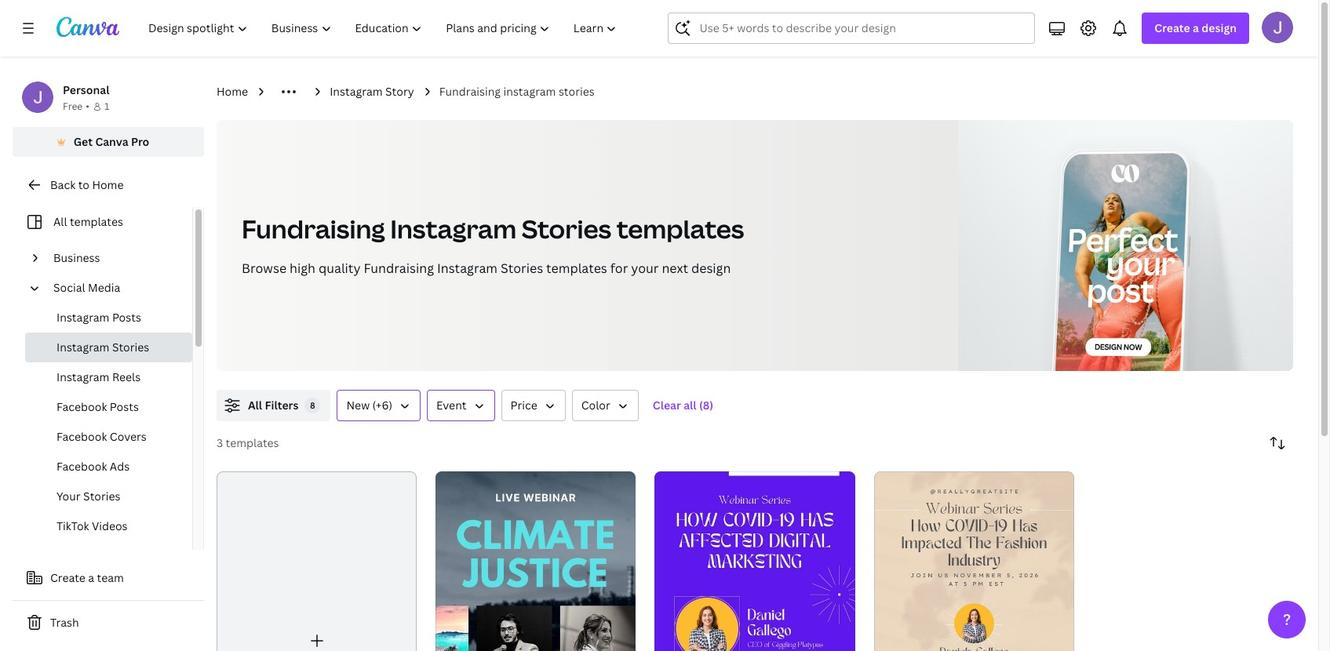 Task type: describe. For each thing, give the bounding box(es) containing it.
8 filter options selected element
[[305, 398, 321, 414]]

tiktok
[[57, 519, 89, 534]]

Search search field
[[700, 13, 1026, 43]]

instagram stories
[[57, 340, 149, 355]]

create a team
[[50, 571, 124, 586]]

2 vertical spatial fundraising
[[364, 260, 434, 277]]

quality
[[319, 260, 361, 277]]

create a design button
[[1143, 13, 1250, 44]]

a for design
[[1193, 20, 1200, 35]]

instagram story
[[330, 84, 414, 99]]

instagram reels link
[[25, 363, 192, 393]]

pro
[[131, 134, 149, 149]]

tiktok videos link
[[25, 512, 192, 542]]

color
[[582, 398, 611, 413]]

0 horizontal spatial design
[[692, 260, 731, 277]]

home link
[[217, 83, 248, 100]]

instagram
[[504, 84, 556, 99]]

all templates
[[53, 214, 123, 229]]

clear
[[653, 398, 681, 413]]

instagram down fundraising instagram stories templates
[[437, 260, 498, 277]]

fundraising instagram stories
[[439, 84, 595, 99]]

personal
[[63, 82, 109, 97]]

social media
[[53, 280, 120, 295]]

instagram for instagram story
[[330, 84, 383, 99]]

instagram for instagram stories
[[57, 340, 109, 355]]

get
[[74, 134, 93, 149]]

high
[[290, 260, 316, 277]]

fundraising for fundraising instagram stories
[[439, 84, 501, 99]]

0 horizontal spatial home
[[92, 177, 124, 192]]

templates up the next
[[617, 212, 745, 246]]

facebook for facebook ads
[[57, 459, 107, 474]]

facebook covers
[[57, 429, 147, 444]]

instagram for instagram posts
[[57, 310, 109, 325]]

ads
[[110, 459, 130, 474]]

event button
[[427, 390, 495, 422]]

get canva pro button
[[13, 127, 204, 157]]

clear all (8) button
[[645, 390, 722, 422]]

templates right 3
[[226, 436, 279, 451]]

get canva pro
[[74, 134, 149, 149]]

instagram reels
[[57, 370, 141, 385]]

facebook posts link
[[25, 393, 192, 422]]

facebook for facebook covers
[[57, 429, 107, 444]]

trash link
[[13, 608, 204, 639]]

new (+6)
[[347, 398, 393, 413]]

your
[[631, 260, 659, 277]]

social
[[53, 280, 85, 295]]

design inside dropdown button
[[1202, 20, 1237, 35]]

•
[[86, 100, 89, 113]]

stories down facebook ads link at left
[[83, 489, 121, 504]]

canva
[[95, 134, 128, 149]]

tiktok videos
[[57, 519, 128, 534]]

instagram story link
[[330, 83, 414, 100]]

new
[[347, 398, 370, 413]]

free
[[63, 100, 83, 113]]

stories up for
[[522, 212, 612, 246]]

0 vertical spatial home
[[217, 84, 248, 99]]

3 templates
[[217, 436, 279, 451]]

instagram up browse high quality fundraising instagram stories templates for your next design
[[390, 212, 517, 246]]

facebook covers link
[[25, 422, 192, 452]]

price button
[[501, 390, 566, 422]]

fundraising for fundraising instagram stories templates
[[242, 212, 385, 246]]

all
[[684, 398, 697, 413]]

facebook ads link
[[25, 452, 192, 482]]

reels
[[112, 370, 141, 385]]

templates inside "link"
[[70, 214, 123, 229]]

create for create a team
[[50, 571, 85, 586]]

business
[[53, 250, 100, 265]]

1
[[104, 100, 109, 113]]

for
[[611, 260, 628, 277]]

all for all filters
[[248, 398, 262, 413]]



Task type: locate. For each thing, give the bounding box(es) containing it.
2 vertical spatial facebook
[[57, 459, 107, 474]]

Sort by button
[[1262, 428, 1294, 459]]

all inside "link"
[[53, 214, 67, 229]]

all
[[53, 214, 67, 229], [248, 398, 262, 413]]

create a team button
[[13, 563, 204, 594]]

fundraising instagram stories templates
[[242, 212, 745, 246]]

a inside button
[[88, 571, 94, 586]]

your
[[57, 489, 81, 504]]

1 vertical spatial facebook
[[57, 429, 107, 444]]

1 horizontal spatial design
[[1202, 20, 1237, 35]]

facebook posts
[[57, 400, 139, 415]]

facebook ads
[[57, 459, 130, 474]]

1 vertical spatial design
[[692, 260, 731, 277]]

templates left for
[[546, 260, 608, 277]]

0 vertical spatial facebook
[[57, 400, 107, 415]]

facebook up your stories
[[57, 459, 107, 474]]

1 vertical spatial home
[[92, 177, 124, 192]]

business link
[[47, 243, 183, 273]]

1 vertical spatial create
[[50, 571, 85, 586]]

0 horizontal spatial all
[[53, 214, 67, 229]]

instagram up the instagram reels
[[57, 340, 109, 355]]

design
[[1202, 20, 1237, 35], [692, 260, 731, 277]]

a inside dropdown button
[[1193, 20, 1200, 35]]

2 facebook from the top
[[57, 429, 107, 444]]

story
[[385, 84, 414, 99]]

beige minimalist how covid-19 has impacted the fashion industry webinar promotion instagram story image
[[874, 472, 1075, 652]]

1 horizontal spatial a
[[1193, 20, 1200, 35]]

cyan climate justice webinar livestream your story image
[[436, 472, 636, 652]]

8
[[310, 400, 315, 411]]

posts inside instagram posts link
[[112, 310, 141, 325]]

fundraising right quality
[[364, 260, 434, 277]]

0 vertical spatial design
[[1202, 20, 1237, 35]]

design right the next
[[692, 260, 731, 277]]

templates down the back to home
[[70, 214, 123, 229]]

all down back
[[53, 214, 67, 229]]

1 horizontal spatial home
[[217, 84, 248, 99]]

instagram down social media on the left top of the page
[[57, 310, 109, 325]]

(+6)
[[373, 398, 393, 413]]

0 horizontal spatial create
[[50, 571, 85, 586]]

0 vertical spatial all
[[53, 214, 67, 229]]

social media link
[[47, 273, 183, 303]]

fundraising up "high"
[[242, 212, 385, 246]]

stories
[[559, 84, 595, 99]]

free •
[[63, 100, 89, 113]]

create a design
[[1155, 20, 1237, 35]]

covers
[[110, 429, 147, 444]]

instagram posts link
[[25, 303, 192, 333]]

posts
[[112, 310, 141, 325], [110, 400, 139, 415]]

1 horizontal spatial all
[[248, 398, 262, 413]]

top level navigation element
[[138, 13, 631, 44]]

new (+6) button
[[337, 390, 421, 422]]

home
[[217, 84, 248, 99], [92, 177, 124, 192]]

fundraising
[[439, 84, 501, 99], [242, 212, 385, 246], [364, 260, 434, 277]]

facebook for facebook posts
[[57, 400, 107, 415]]

stories down fundraising instagram stories templates
[[501, 260, 543, 277]]

a
[[1193, 20, 1200, 35], [88, 571, 94, 586]]

your stories link
[[25, 482, 192, 512]]

event
[[436, 398, 467, 413]]

instagram for instagram reels
[[57, 370, 109, 385]]

all left filters
[[248, 398, 262, 413]]

1 horizontal spatial create
[[1155, 20, 1191, 35]]

0 vertical spatial fundraising
[[439, 84, 501, 99]]

back to home
[[50, 177, 124, 192]]

create inside dropdown button
[[1155, 20, 1191, 35]]

1 vertical spatial all
[[248, 398, 262, 413]]

browse
[[242, 260, 287, 277]]

posts down reels
[[110, 400, 139, 415]]

filters
[[265, 398, 299, 413]]

0 vertical spatial a
[[1193, 20, 1200, 35]]

posts for facebook posts
[[110, 400, 139, 415]]

posts for instagram posts
[[112, 310, 141, 325]]

0 vertical spatial posts
[[112, 310, 141, 325]]

instagram
[[330, 84, 383, 99], [390, 212, 517, 246], [437, 260, 498, 277], [57, 310, 109, 325], [57, 340, 109, 355], [57, 370, 109, 385]]

posts inside facebook posts link
[[110, 400, 139, 415]]

1 vertical spatial a
[[88, 571, 94, 586]]

to
[[78, 177, 89, 192]]

next
[[662, 260, 689, 277]]

color button
[[572, 390, 639, 422]]

facebook
[[57, 400, 107, 415], [57, 429, 107, 444], [57, 459, 107, 474]]

media
[[88, 280, 120, 295]]

team
[[97, 571, 124, 586]]

back
[[50, 177, 76, 192]]

create for create a design
[[1155, 20, 1191, 35]]

facebook down the instagram reels
[[57, 400, 107, 415]]

create inside button
[[50, 571, 85, 586]]

posts down social media link at the top left of page
[[112, 310, 141, 325]]

stories up reels
[[112, 340, 149, 355]]

0 vertical spatial create
[[1155, 20, 1191, 35]]

3 facebook from the top
[[57, 459, 107, 474]]

clear all (8)
[[653, 398, 714, 413]]

None search field
[[668, 13, 1036, 44]]

your stories
[[57, 489, 121, 504]]

back to home link
[[13, 170, 204, 201]]

all filters
[[248, 398, 299, 413]]

purple with white accent simple aesthetic digital marketing webinar promotion instagram story image
[[655, 472, 855, 652]]

fundraising left instagram
[[439, 84, 501, 99]]

instagram up facebook posts
[[57, 370, 109, 385]]

design left jacob simon image
[[1202, 20, 1237, 35]]

all for all templates
[[53, 214, 67, 229]]

all templates link
[[22, 207, 183, 237]]

jacob simon image
[[1262, 12, 1294, 43]]

browse high quality fundraising instagram stories templates for your next design
[[242, 260, 731, 277]]

videos
[[92, 519, 128, 534]]

facebook up facebook ads on the bottom left of page
[[57, 429, 107, 444]]

(8)
[[699, 398, 714, 413]]

instagram left story
[[330, 84, 383, 99]]

1 facebook from the top
[[57, 400, 107, 415]]

price
[[511, 398, 538, 413]]

1 vertical spatial posts
[[110, 400, 139, 415]]

trash
[[50, 616, 79, 630]]

fundraising instagram stories templates image
[[959, 120, 1294, 371], [1055, 153, 1189, 392]]

1 vertical spatial fundraising
[[242, 212, 385, 246]]

stories
[[522, 212, 612, 246], [501, 260, 543, 277], [112, 340, 149, 355], [83, 489, 121, 504]]

instagram posts
[[57, 310, 141, 325]]

a for team
[[88, 571, 94, 586]]

templates
[[617, 212, 745, 246], [70, 214, 123, 229], [546, 260, 608, 277], [226, 436, 279, 451]]

0 horizontal spatial a
[[88, 571, 94, 586]]

3
[[217, 436, 223, 451]]

create
[[1155, 20, 1191, 35], [50, 571, 85, 586]]



Task type: vqa. For each thing, say whether or not it's contained in the screenshot.
the right a
yes



